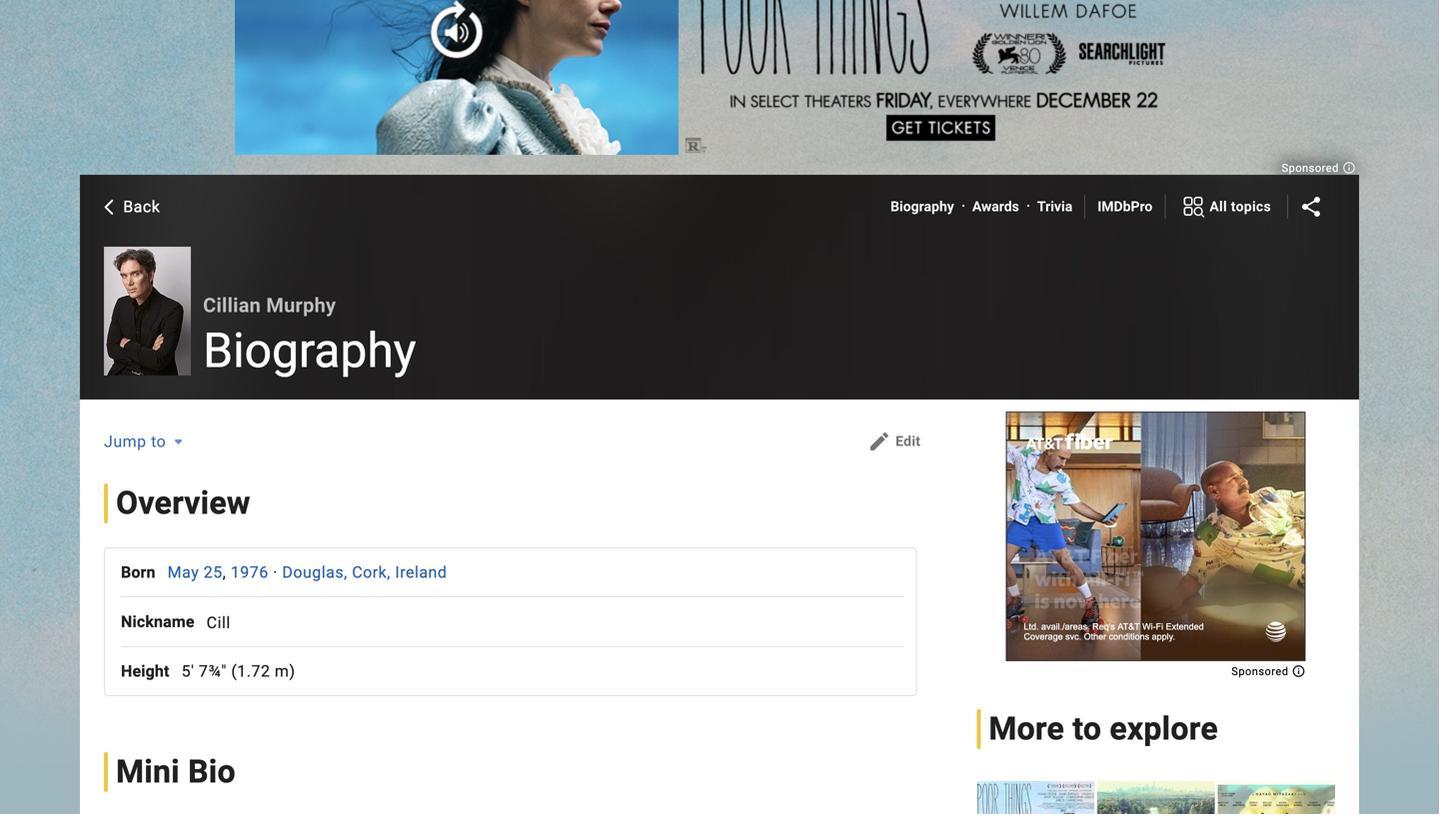 Task type: vqa. For each thing, say whether or not it's contained in the screenshot.
chevron left inline icon
no



Task type: describe. For each thing, give the bounding box(es) containing it.
awards button
[[973, 197, 1020, 217]]

explore
[[1110, 711, 1219, 748]]

douglas, cork, ireland link
[[282, 563, 447, 582]]

(1.72
[[231, 663, 270, 682]]

imdbpro button
[[1098, 197, 1153, 217]]

cillian
[[203, 294, 261, 317]]

1976
[[231, 563, 269, 582]]

nickname
[[121, 613, 195, 632]]

overview link
[[104, 484, 289, 524]]

5′
[[182, 663, 194, 682]]

production art image
[[977, 782, 1336, 815]]

sponsored inside section
[[1232, 666, 1292, 678]]

share on social media image
[[1300, 195, 1324, 219]]

ireland
[[395, 563, 447, 582]]

25
[[204, 563, 223, 582]]

cillian murphy image
[[104, 247, 191, 376]]

back button
[[99, 195, 160, 219]]

douglas,
[[282, 563, 348, 582]]

topics
[[1231, 198, 1272, 215]]

·
[[273, 563, 278, 582]]

edit
[[896, 433, 921, 450]]

all topics
[[1210, 198, 1272, 215]]

cillian murphy
[[203, 294, 336, 317]]

to for more
[[1073, 711, 1102, 748]]

5′ 7¾″ (1.72 m)
[[182, 663, 295, 682]]

arrow left image
[[99, 197, 118, 216]]

categories image
[[1182, 195, 1206, 219]]

awards
[[973, 198, 1020, 215]]

edit image
[[868, 430, 892, 454]]

m)
[[275, 663, 295, 682]]

edit button
[[860, 426, 929, 458]]

jump to
[[104, 432, 166, 451]]

more to explore
[[989, 711, 1219, 748]]

trivia button
[[1038, 197, 1073, 217]]

cork,
[[352, 563, 391, 582]]

mini bio link
[[104, 753, 274, 793]]

imdbpro
[[1098, 198, 1153, 215]]

sponsored content section
[[1006, 412, 1306, 678]]

1 vertical spatial biography
[[203, 323, 416, 379]]

may
[[168, 563, 199, 582]]

0 vertical spatial sponsored
[[1282, 162, 1343, 174]]

jump
[[104, 432, 147, 451]]

more
[[989, 711, 1065, 748]]



Task type: locate. For each thing, give the bounding box(es) containing it.
height
[[121, 663, 170, 682]]

group down explore
[[977, 782, 1336, 815]]

all
[[1210, 198, 1228, 215]]

0 horizontal spatial biography
[[203, 323, 416, 379]]

,
[[223, 563, 226, 582]]

trivia
[[1038, 198, 1073, 215]]

biography left "awards"
[[891, 198, 955, 215]]

may 25 , 1976 · douglas, cork, ireland
[[168, 563, 447, 582]]

all topics button
[[1166, 191, 1288, 223]]

1 horizontal spatial biography
[[891, 198, 955, 215]]

overview
[[116, 485, 251, 522]]

born
[[121, 563, 156, 582]]

group left cillian
[[104, 247, 191, 376]]

1 vertical spatial to
[[1073, 711, 1102, 748]]

to for jump
[[151, 432, 166, 451]]

1 horizontal spatial to
[[1073, 711, 1102, 748]]

7¾″
[[199, 663, 227, 682]]

mini
[[116, 754, 180, 792]]

biography down murphy
[[203, 323, 416, 379]]

1 horizontal spatial group
[[977, 782, 1336, 815]]

arrow drop down image
[[166, 430, 190, 454]]

sponsored
[[1282, 162, 1343, 174], [1232, 666, 1292, 678]]

biography button
[[891, 197, 955, 217]]

bio
[[188, 754, 236, 792]]

may 25 link
[[168, 563, 223, 582]]

group
[[104, 247, 191, 376], [977, 782, 1336, 815]]

cill
[[207, 614, 231, 633]]

to
[[151, 432, 166, 451], [1073, 711, 1102, 748]]

mini bio
[[116, 754, 236, 792]]

murphy
[[266, 294, 336, 317]]

0 horizontal spatial group
[[104, 247, 191, 376]]

1976 link
[[231, 563, 269, 582]]

0 vertical spatial group
[[104, 247, 191, 376]]

biography
[[891, 198, 955, 215], [203, 323, 416, 379]]

1 vertical spatial group
[[977, 782, 1336, 815]]

0 horizontal spatial to
[[151, 432, 166, 451]]

0 vertical spatial biography
[[891, 198, 955, 215]]

to right jump
[[151, 432, 166, 451]]

0 vertical spatial to
[[151, 432, 166, 451]]

back
[[123, 197, 160, 216]]

1 vertical spatial sponsored
[[1232, 666, 1292, 678]]

to right more on the bottom right
[[1073, 711, 1102, 748]]



